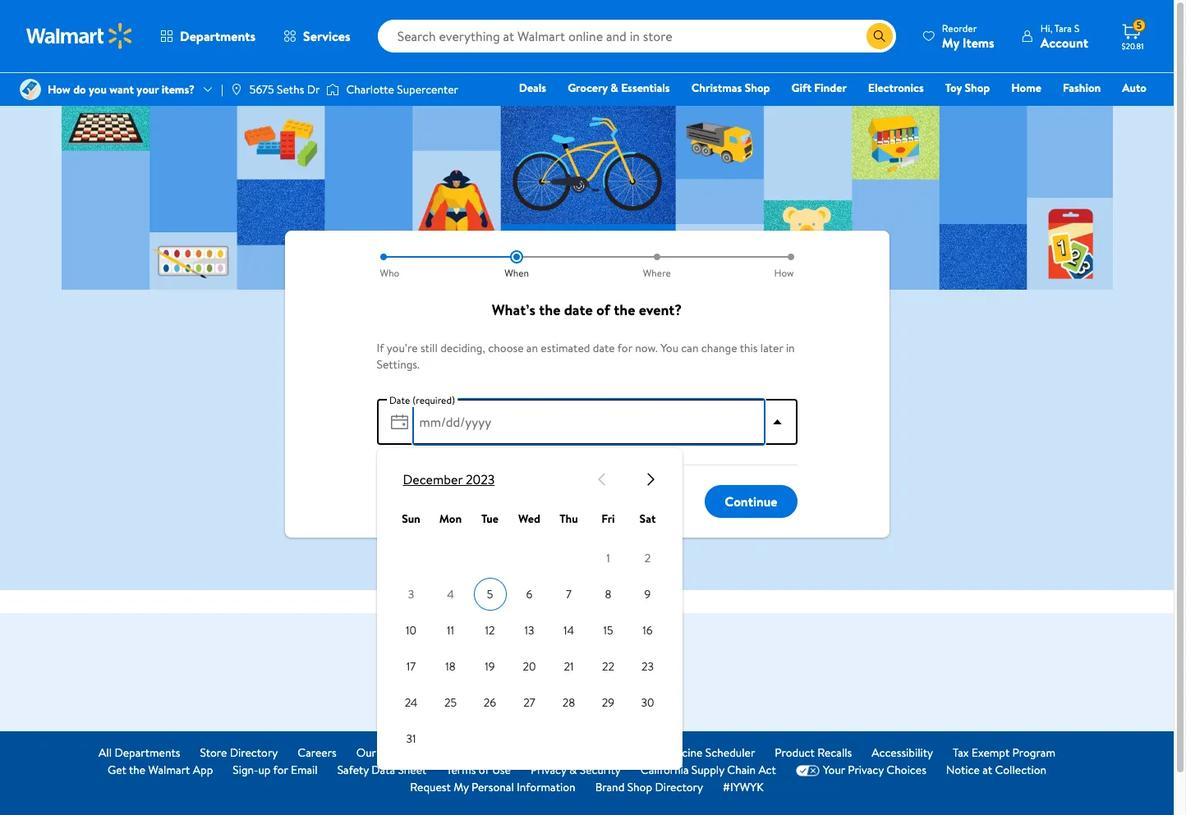 Task type: describe. For each thing, give the bounding box(es) containing it.
#iywyk
[[723, 780, 764, 796]]

#iywyk link
[[723, 780, 764, 797]]

data
[[372, 762, 395, 779]]

14
[[564, 623, 574, 639]]

0 vertical spatial of
[[597, 300, 610, 320]]

store
[[200, 745, 227, 762]]

our company link
[[356, 745, 426, 762]]

12
[[485, 623, 495, 639]]

an
[[527, 340, 538, 357]]

20
[[523, 659, 536, 675]]

30
[[641, 695, 654, 711]]

for inside if you're still deciding, choose an estimated date for now. you can change this later in settings.
[[618, 340, 632, 357]]

change
[[702, 340, 737, 357]]

who
[[380, 266, 400, 280]]

california supply chain act link
[[641, 762, 776, 780]]

toy shop
[[945, 80, 990, 96]]

directory inside "link"
[[655, 780, 703, 796]]

2
[[645, 550, 651, 567]]

christmas shop
[[691, 80, 770, 96]]

27
[[524, 695, 535, 711]]

16
[[643, 623, 653, 639]]

personal
[[472, 780, 514, 796]]

1 privacy from the left
[[531, 762, 567, 779]]

 image for 5675
[[230, 83, 243, 96]]

careers link
[[298, 745, 337, 762]]

you're
[[387, 340, 418, 357]]

$20.81
[[1122, 40, 1144, 52]]

sat
[[640, 511, 656, 527]]

auto
[[1123, 80, 1147, 96]]

0 horizontal spatial of
[[479, 762, 490, 779]]

walmart+
[[1098, 103, 1147, 119]]

departments button
[[146, 16, 270, 56]]

deals link
[[512, 79, 554, 97]]

email
[[291, 762, 318, 779]]

|
[[221, 81, 223, 98]]

9
[[645, 587, 651, 603]]

19 button
[[474, 651, 507, 684]]

your privacy choices link
[[796, 762, 927, 780]]

next month image
[[641, 470, 661, 490]]

can
[[681, 340, 699, 357]]

december
[[403, 471, 463, 489]]

8
[[605, 587, 612, 603]]

california
[[641, 762, 689, 779]]

shop for brand
[[627, 780, 652, 796]]

wed
[[518, 511, 541, 527]]

 image for how
[[20, 79, 41, 100]]

feedback
[[575, 680, 628, 698]]

home
[[1012, 80, 1042, 96]]

program
[[1013, 745, 1056, 762]]

toy shop link
[[938, 79, 998, 97]]

19 inside button
[[485, 659, 495, 675]]

finder
[[814, 80, 847, 96]]

grocery & essentials
[[568, 80, 670, 96]]

18
[[446, 659, 456, 675]]

hear
[[566, 641, 591, 659]]

walmart image
[[26, 23, 133, 49]]

when list item
[[447, 251, 587, 280]]

my inside "reorder my items"
[[942, 33, 960, 51]]

scheduler
[[706, 745, 755, 762]]

1 vertical spatial departments
[[115, 745, 180, 762]]

store directory
[[200, 745, 278, 762]]

tax exempt program get the walmart app
[[108, 745, 1056, 779]]

request my personal information link
[[410, 780, 576, 797]]

the for tax
[[129, 762, 146, 779]]

to
[[551, 641, 563, 659]]

what
[[594, 641, 622, 659]]

gift finder
[[792, 80, 847, 96]]

fri
[[602, 511, 615, 527]]

notice at collection link
[[946, 762, 1047, 780]]

tara
[[1055, 21, 1072, 35]]

23
[[642, 659, 654, 675]]

0 vertical spatial date
[[564, 300, 593, 320]]

shop for christmas
[[745, 80, 770, 96]]

want
[[109, 81, 134, 98]]

10 button
[[395, 615, 428, 647]]

what's the date of the event?
[[492, 300, 682, 320]]

29
[[602, 695, 615, 711]]

registry
[[958, 103, 1000, 119]]

2 privacy from the left
[[848, 762, 884, 779]]

22 button
[[592, 651, 625, 684]]

essentials
[[621, 80, 670, 96]]

at
[[983, 762, 993, 779]]

the for what's
[[614, 300, 635, 320]]

21 button
[[553, 651, 585, 684]]

1 vertical spatial 19
[[651, 745, 661, 762]]

how for how
[[774, 266, 794, 280]]

give feedback button
[[526, 673, 648, 706]]

electronics link
[[861, 79, 931, 97]]

31
[[406, 731, 416, 748]]

privacy choices icon image
[[796, 765, 820, 777]]

gift
[[792, 80, 812, 96]]

christmas shop link
[[684, 79, 778, 97]]

Search search field
[[378, 20, 896, 53]]

Walmart Site-Wide search field
[[378, 20, 896, 53]]

13
[[525, 623, 534, 639]]

your
[[823, 762, 845, 779]]

8 button
[[592, 578, 625, 611]]

give feedback
[[546, 680, 628, 698]]

previous month image
[[592, 470, 612, 490]]

your privacy choices
[[823, 762, 927, 779]]

december 2023 button
[[403, 471, 495, 489]]

sign-up for email
[[233, 762, 318, 779]]

shop for toy
[[965, 80, 990, 96]]



Task type: vqa. For each thing, say whether or not it's contained in the screenshot.
The 24
yes



Task type: locate. For each thing, give the bounding box(es) containing it.
0 vertical spatial directory
[[230, 745, 278, 762]]

6 button
[[513, 578, 546, 611]]

terms of use link
[[446, 762, 511, 780]]

information
[[517, 780, 576, 796]]

covid-19 vaccine scheduler link
[[611, 745, 755, 762]]

19 up california
[[651, 745, 661, 762]]

my down terms
[[454, 780, 469, 796]]

privacy up information
[[531, 762, 567, 779]]

debit
[[1048, 103, 1077, 119]]

11 button
[[434, 615, 467, 647]]

grocery
[[568, 80, 608, 96]]

do
[[73, 81, 86, 98]]

collapse date picker image
[[768, 412, 787, 432]]

where list item
[[587, 251, 727, 280]]

date up estimated
[[564, 300, 593, 320]]

request
[[410, 780, 451, 796]]

mon
[[439, 511, 462, 527]]

safety data sheet link
[[337, 762, 427, 780]]

1 horizontal spatial directory
[[655, 780, 703, 796]]

30 button
[[631, 687, 664, 720]]

registry link
[[950, 102, 1007, 120]]

sheet
[[398, 762, 427, 779]]

grocery & essentials link
[[560, 79, 678, 97]]

0 horizontal spatial &
[[569, 762, 577, 779]]

directory down california
[[655, 780, 703, 796]]

you
[[89, 81, 107, 98], [625, 641, 646, 659]]

of up if you're still deciding, choose an estimated date for now. you can change this later in settings.
[[597, 300, 610, 320]]

1 horizontal spatial 5
[[1137, 18, 1142, 32]]

5 for 5
[[487, 587, 493, 603]]

how inside how list item
[[774, 266, 794, 280]]

notice
[[946, 762, 980, 779]]

auto link
[[1115, 79, 1154, 97]]

for left now.
[[618, 340, 632, 357]]

product
[[775, 745, 815, 762]]

1 horizontal spatial you
[[625, 641, 646, 659]]

0 vertical spatial you
[[89, 81, 107, 98]]

1 horizontal spatial for
[[618, 340, 632, 357]]

date inside if you're still deciding, choose an estimated date for now. you can change this later in settings.
[[593, 340, 615, 357]]

choices
[[887, 762, 927, 779]]

0 vertical spatial my
[[942, 33, 960, 51]]

20 button
[[513, 651, 546, 684]]

toy
[[945, 80, 962, 96]]

date right estimated
[[593, 340, 615, 357]]

give
[[546, 680, 572, 698]]

shop up registry
[[965, 80, 990, 96]]

 image left do at left
[[20, 79, 41, 100]]

the right what's
[[539, 300, 561, 320]]

& left "security"
[[569, 762, 577, 779]]

items?
[[162, 81, 195, 98]]

up
[[258, 762, 271, 779]]

1 horizontal spatial my
[[942, 33, 960, 51]]

0 horizontal spatial directory
[[230, 745, 278, 762]]

product recalls link
[[775, 745, 852, 762]]

you down 16
[[625, 641, 646, 659]]

0 horizontal spatial shop
[[627, 780, 652, 796]]

0 vertical spatial for
[[618, 340, 632, 357]]

search icon image
[[873, 30, 886, 43]]

1 vertical spatial for
[[273, 762, 288, 779]]

shop right brand
[[627, 780, 652, 796]]

& right grocery
[[611, 80, 618, 96]]

if you're still deciding, choose an estimated date for now. you can change this later in settings.
[[377, 340, 795, 373]]

& for grocery
[[611, 80, 618, 96]]

date
[[389, 393, 410, 407]]

0 horizontal spatial 5
[[487, 587, 493, 603]]

1 horizontal spatial 19
[[651, 745, 661, 762]]

Date (required) text field
[[413, 399, 764, 445]]

our
[[356, 745, 376, 762]]

2 horizontal spatial the
[[614, 300, 635, 320]]

your
[[137, 81, 159, 98]]

& for privacy
[[569, 762, 577, 779]]

how list item
[[727, 251, 797, 280]]

17
[[406, 659, 416, 675]]

departments up get the walmart app link
[[115, 745, 180, 762]]

2023
[[466, 471, 495, 489]]

5
[[1137, 18, 1142, 32], [487, 587, 493, 603]]

my left items
[[942, 33, 960, 51]]

walmart
[[148, 762, 190, 779]]

recalls
[[818, 745, 852, 762]]

0 vertical spatial 5
[[1137, 18, 1142, 32]]

safety
[[337, 762, 369, 779]]

the down all departments
[[129, 762, 146, 779]]

safety data sheet
[[337, 762, 427, 779]]

1 vertical spatial how
[[774, 266, 794, 280]]

5 inside 5 $20.81
[[1137, 18, 1142, 32]]

list
[[377, 251, 797, 280]]

the inside tax exempt program get the walmart app
[[129, 762, 146, 779]]

7 button
[[553, 578, 585, 611]]

one debit link
[[1014, 102, 1084, 120]]

 image right | at the left top
[[230, 83, 243, 96]]

1 horizontal spatial how
[[774, 266, 794, 280]]

1 horizontal spatial privacy
[[848, 762, 884, 779]]

26
[[484, 695, 496, 711]]

shop inside brand shop directory "link"
[[627, 780, 652, 796]]

29 button
[[592, 687, 625, 720]]

19
[[485, 659, 495, 675], [651, 745, 661, 762]]

0 vertical spatial &
[[611, 80, 618, 96]]

0 horizontal spatial how
[[48, 81, 71, 98]]

one
[[1021, 103, 1046, 119]]

1 horizontal spatial of
[[597, 300, 610, 320]]

the left event?
[[614, 300, 635, 320]]

0 horizontal spatial privacy
[[531, 762, 567, 779]]

brand shop directory link
[[595, 780, 703, 797]]

the
[[539, 300, 561, 320], [614, 300, 635, 320], [129, 762, 146, 779]]

directory up sign-
[[230, 745, 278, 762]]

california supply chain act
[[641, 762, 776, 779]]

choose
[[488, 340, 524, 357]]

we'd
[[493, 641, 521, 659]]

22
[[602, 659, 615, 675]]

5 up $20.81
[[1137, 18, 1142, 32]]

5 for 5 $20.81
[[1137, 18, 1142, 32]]

shop right 'christmas'
[[745, 80, 770, 96]]

get
[[108, 762, 126, 779]]

all departments link
[[99, 745, 180, 762]]

deals
[[519, 80, 546, 96]]

departments up | at the left top
[[180, 27, 256, 45]]

shop inside christmas shop "link"
[[745, 80, 770, 96]]

for right up on the bottom of the page
[[273, 762, 288, 779]]

list containing who
[[377, 251, 797, 280]]

0 horizontal spatial  image
[[20, 79, 41, 100]]

walmart+ link
[[1091, 102, 1154, 120]]

3 button
[[395, 578, 428, 611]]

31 button
[[395, 723, 428, 756]]

covid-
[[611, 745, 651, 762]]

date
[[564, 300, 593, 320], [593, 340, 615, 357]]

my inside notice at collection request my personal information
[[454, 780, 469, 796]]

0 horizontal spatial for
[[273, 762, 288, 779]]

accessibility
[[872, 745, 933, 762]]

how for how do you want your items?
[[48, 81, 71, 98]]

15 button
[[592, 615, 625, 647]]

fashion link
[[1056, 79, 1109, 97]]

7
[[566, 587, 572, 603]]

notice at collection request my personal information
[[410, 762, 1047, 796]]

5 inside button
[[487, 587, 493, 603]]

1 vertical spatial directory
[[655, 780, 703, 796]]

17 button
[[395, 651, 428, 684]]

0 vertical spatial departments
[[180, 27, 256, 45]]

19 down '12' button
[[485, 659, 495, 675]]

0 vertical spatial 19
[[485, 659, 495, 675]]

product recalls
[[775, 745, 852, 762]]

my
[[942, 33, 960, 51], [454, 780, 469, 796]]

 image
[[327, 81, 340, 98]]

1 horizontal spatial the
[[539, 300, 561, 320]]

14 button
[[553, 615, 585, 647]]

how up in at the top right of the page
[[774, 266, 794, 280]]

2 horizontal spatial shop
[[965, 80, 990, 96]]

1 vertical spatial my
[[454, 780, 469, 796]]

who list item
[[377, 251, 447, 280]]

how left do at left
[[48, 81, 71, 98]]

5 up 12
[[487, 587, 493, 603]]

christmas
[[691, 80, 742, 96]]

1 vertical spatial you
[[625, 641, 646, 659]]

of left "use"
[[479, 762, 490, 779]]

1 horizontal spatial &
[[611, 80, 618, 96]]

0 horizontal spatial 19
[[485, 659, 495, 675]]

1 horizontal spatial  image
[[230, 83, 243, 96]]

shop inside toy shop link
[[965, 80, 990, 96]]

departments inside popup button
[[180, 27, 256, 45]]

0 horizontal spatial my
[[454, 780, 469, 796]]

1 vertical spatial &
[[569, 762, 577, 779]]

 image
[[20, 79, 41, 100], [230, 83, 243, 96]]

0 horizontal spatial the
[[129, 762, 146, 779]]

you right do at left
[[89, 81, 107, 98]]

chain
[[727, 762, 756, 779]]

company
[[379, 745, 426, 762]]

when
[[505, 266, 529, 280]]

of
[[597, 300, 610, 320], [479, 762, 490, 779]]

27 button
[[513, 687, 546, 720]]

privacy right 'your'
[[848, 762, 884, 779]]

0 horizontal spatial you
[[89, 81, 107, 98]]

1 horizontal spatial shop
[[745, 80, 770, 96]]

1 vertical spatial date
[[593, 340, 615, 357]]

security
[[580, 762, 621, 779]]

0 vertical spatial how
[[48, 81, 71, 98]]

24 button
[[395, 687, 428, 720]]

1 vertical spatial 5
[[487, 587, 493, 603]]

(required)
[[412, 393, 455, 407]]

1 vertical spatial of
[[479, 762, 490, 779]]



